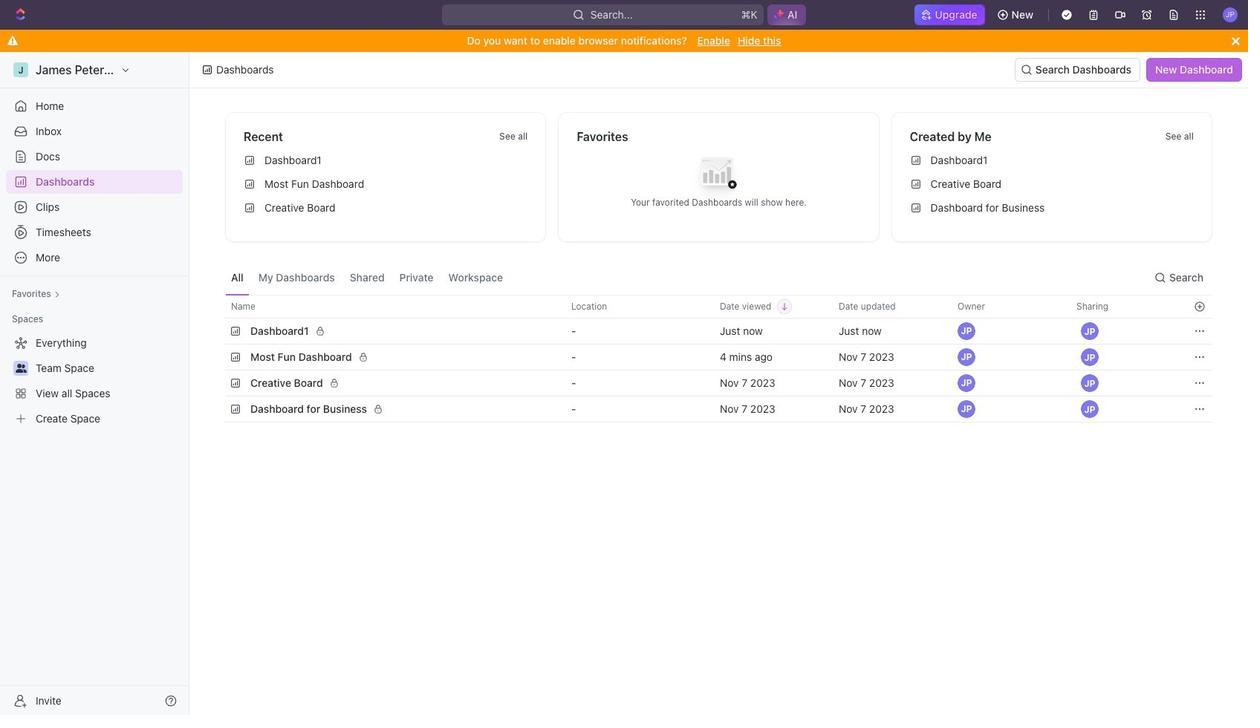 Task type: locate. For each thing, give the bounding box(es) containing it.
5 row from the top
[[225, 395, 1213, 424]]

row
[[225, 295, 1213, 319], [225, 317, 1213, 346], [225, 343, 1213, 372], [225, 369, 1213, 398], [225, 395, 1213, 424]]

tab list
[[225, 260, 509, 295]]

table
[[225, 295, 1213, 424]]

no favorited dashboards image
[[689, 146, 749, 206]]

james peterson, , element
[[958, 323, 976, 340], [1082, 323, 1099, 340], [958, 349, 976, 366], [1082, 349, 1099, 366], [958, 375, 976, 392], [1082, 375, 1099, 392], [958, 401, 976, 418], [1082, 401, 1099, 418]]

3 row from the top
[[225, 343, 1213, 372]]

tree
[[6, 332, 183, 431]]

sidebar navigation
[[0, 52, 193, 716]]

4 row from the top
[[225, 369, 1213, 398]]

1 row from the top
[[225, 295, 1213, 319]]



Task type: describe. For each thing, give the bounding box(es) containing it.
james peterson's workspace, , element
[[13, 62, 28, 77]]

2 row from the top
[[225, 317, 1213, 346]]

tree inside sidebar navigation
[[6, 332, 183, 431]]

user group image
[[15, 364, 26, 373]]



Task type: vqa. For each thing, say whether or not it's contained in the screenshot.
3rd row from the top
yes



